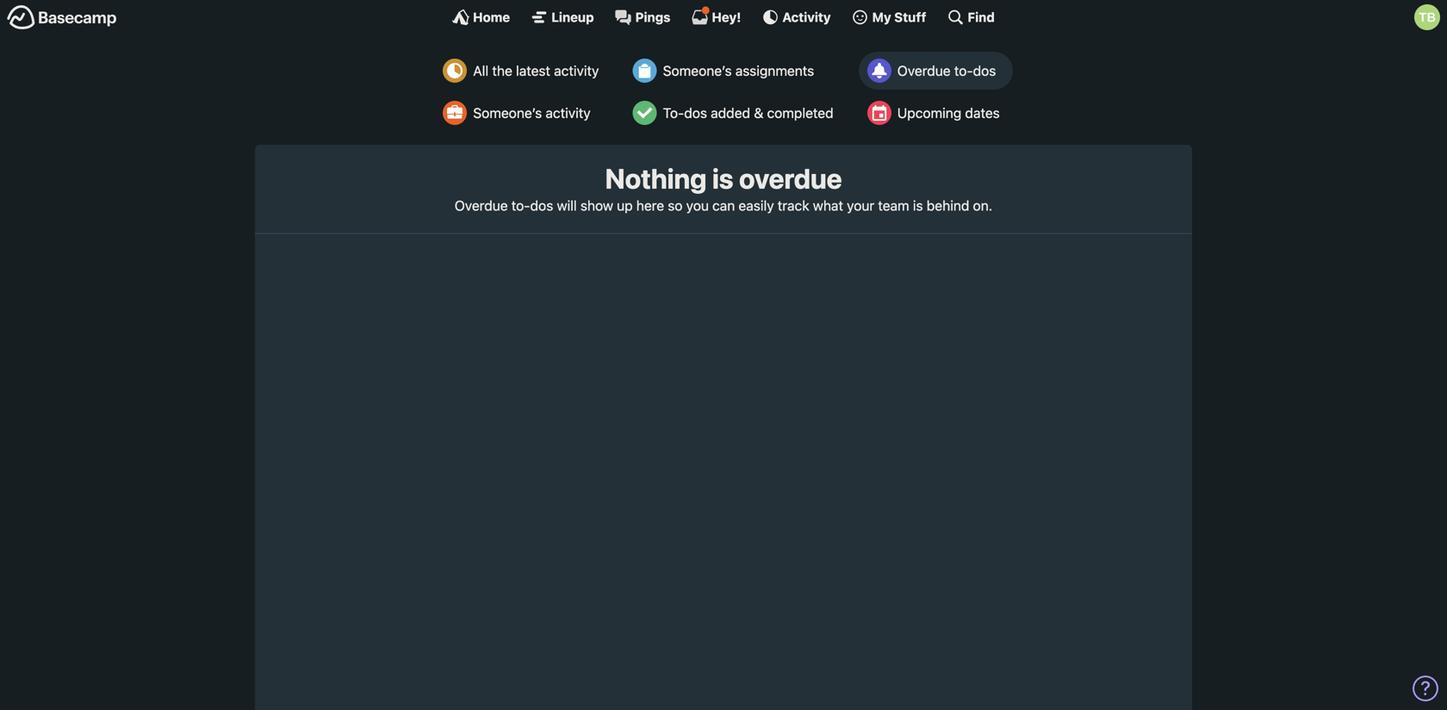 Task type: vqa. For each thing, say whether or not it's contained in the screenshot.
Tyler is here! at the top left of the page
no



Task type: describe. For each thing, give the bounding box(es) containing it.
will
[[557, 197, 577, 214]]

your
[[847, 197, 875, 214]]

schedule image
[[868, 101, 892, 125]]

behind
[[927, 197, 970, 214]]

home link
[[453, 9, 510, 26]]

someone's activity link
[[435, 94, 612, 132]]

the
[[492, 62, 513, 79]]

on.
[[973, 197, 993, 214]]

reports image
[[868, 59, 892, 83]]

track
[[778, 197, 810, 214]]

here
[[637, 197, 665, 214]]

nothing is overdue overdue to-dos will show up here so you can easily track what your team is behind on.
[[455, 162, 993, 214]]

pings
[[636, 9, 671, 25]]

1 horizontal spatial overdue
[[898, 62, 951, 79]]

switch accounts image
[[7, 4, 117, 31]]

home
[[473, 9, 510, 25]]

my stuff
[[873, 9, 927, 25]]

can
[[713, 197, 735, 214]]

lineup link
[[531, 9, 594, 26]]

all the latest activity link
[[435, 52, 612, 90]]

up
[[617, 197, 633, 214]]

easily
[[739, 197, 774, 214]]

you
[[687, 197, 709, 214]]

0 vertical spatial to-
[[955, 62, 973, 79]]

overdue
[[739, 162, 842, 195]]

someone's for someone's activity
[[473, 105, 542, 121]]

hey! button
[[692, 6, 741, 26]]

dos inside overdue to-dos link
[[973, 62, 997, 79]]

nothing
[[605, 162, 707, 195]]

dos inside nothing is overdue overdue to-dos will show up here so you can easily track what your team is behind on.
[[531, 197, 554, 214]]

someone's assignments link
[[624, 52, 847, 90]]

main element
[[0, 0, 1448, 34]]

dos inside to-dos added & completed link
[[685, 105, 708, 121]]

activity report image
[[443, 59, 467, 83]]

&
[[754, 105, 764, 121]]

assignment image
[[633, 59, 657, 83]]

to-dos added & completed link
[[624, 94, 847, 132]]



Task type: locate. For each thing, give the bounding box(es) containing it.
my
[[873, 9, 892, 25]]

todo image
[[633, 101, 657, 125]]

to-
[[955, 62, 973, 79], [512, 197, 531, 214]]

overdue
[[898, 62, 951, 79], [455, 197, 508, 214]]

1 vertical spatial is
[[913, 197, 924, 214]]

assignments
[[736, 62, 815, 79]]

someone's assignments
[[663, 62, 815, 79]]

1 horizontal spatial dos
[[685, 105, 708, 121]]

2 horizontal spatial dos
[[973, 62, 997, 79]]

to-
[[663, 105, 685, 121]]

activity
[[783, 9, 831, 25]]

0 vertical spatial dos
[[973, 62, 997, 79]]

to- left will
[[512, 197, 531, 214]]

is up can
[[713, 162, 734, 195]]

someone's for someone's assignments
[[663, 62, 732, 79]]

1 vertical spatial activity
[[546, 105, 591, 121]]

0 vertical spatial overdue
[[898, 62, 951, 79]]

1 vertical spatial someone's
[[473, 105, 542, 121]]

1 vertical spatial to-
[[512, 197, 531, 214]]

my stuff button
[[852, 9, 927, 26]]

stuff
[[895, 9, 927, 25]]

someone's
[[663, 62, 732, 79], [473, 105, 542, 121]]

show
[[581, 197, 614, 214]]

activity link
[[762, 9, 831, 26]]

overdue to-dos
[[898, 62, 997, 79]]

0 horizontal spatial is
[[713, 162, 734, 195]]

activity
[[554, 62, 599, 79], [546, 105, 591, 121]]

0 vertical spatial activity
[[554, 62, 599, 79]]

dos
[[973, 62, 997, 79], [685, 105, 708, 121], [531, 197, 554, 214]]

all the latest activity
[[473, 62, 599, 79]]

person report image
[[443, 101, 467, 125]]

0 vertical spatial someone's
[[663, 62, 732, 79]]

0 horizontal spatial someone's
[[473, 105, 542, 121]]

upcoming dates link
[[859, 94, 1013, 132]]

activity inside "link"
[[546, 105, 591, 121]]

dates
[[966, 105, 1000, 121]]

is right team
[[913, 197, 924, 214]]

upcoming
[[898, 105, 962, 121]]

someone's up the to-
[[663, 62, 732, 79]]

dos up dates
[[973, 62, 997, 79]]

dos left will
[[531, 197, 554, 214]]

someone's activity
[[473, 105, 591, 121]]

1 vertical spatial overdue
[[455, 197, 508, 214]]

0 horizontal spatial to-
[[512, 197, 531, 214]]

to-dos added & completed
[[663, 105, 834, 121]]

1 horizontal spatial is
[[913, 197, 924, 214]]

overdue inside nothing is overdue overdue to-dos will show up here so you can easily track what your team is behind on.
[[455, 197, 508, 214]]

1 horizontal spatial to-
[[955, 62, 973, 79]]

1 horizontal spatial someone's
[[663, 62, 732, 79]]

to- up the upcoming dates
[[955, 62, 973, 79]]

0 horizontal spatial overdue
[[455, 197, 508, 214]]

hey!
[[712, 9, 741, 25]]

what
[[813, 197, 844, 214]]

0 vertical spatial is
[[713, 162, 734, 195]]

1 vertical spatial dos
[[685, 105, 708, 121]]

is
[[713, 162, 734, 195], [913, 197, 924, 214]]

added
[[711, 105, 751, 121]]

lineup
[[552, 9, 594, 25]]

0 horizontal spatial dos
[[531, 197, 554, 214]]

find
[[968, 9, 995, 25]]

overdue to-dos link
[[859, 52, 1013, 90]]

2 vertical spatial dos
[[531, 197, 554, 214]]

latest
[[516, 62, 551, 79]]

dos left added
[[685, 105, 708, 121]]

pings button
[[615, 9, 671, 26]]

to- inside nothing is overdue overdue to-dos will show up here so you can easily track what your team is behind on.
[[512, 197, 531, 214]]

upcoming dates
[[898, 105, 1000, 121]]

overdue up upcoming
[[898, 62, 951, 79]]

activity right latest
[[554, 62, 599, 79]]

someone's down the
[[473, 105, 542, 121]]

so
[[668, 197, 683, 214]]

team
[[878, 197, 910, 214]]

all
[[473, 62, 489, 79]]

activity down the all the latest activity
[[546, 105, 591, 121]]

overdue left will
[[455, 197, 508, 214]]

find button
[[947, 9, 995, 26]]

tim burton image
[[1415, 4, 1441, 30]]

completed
[[767, 105, 834, 121]]



